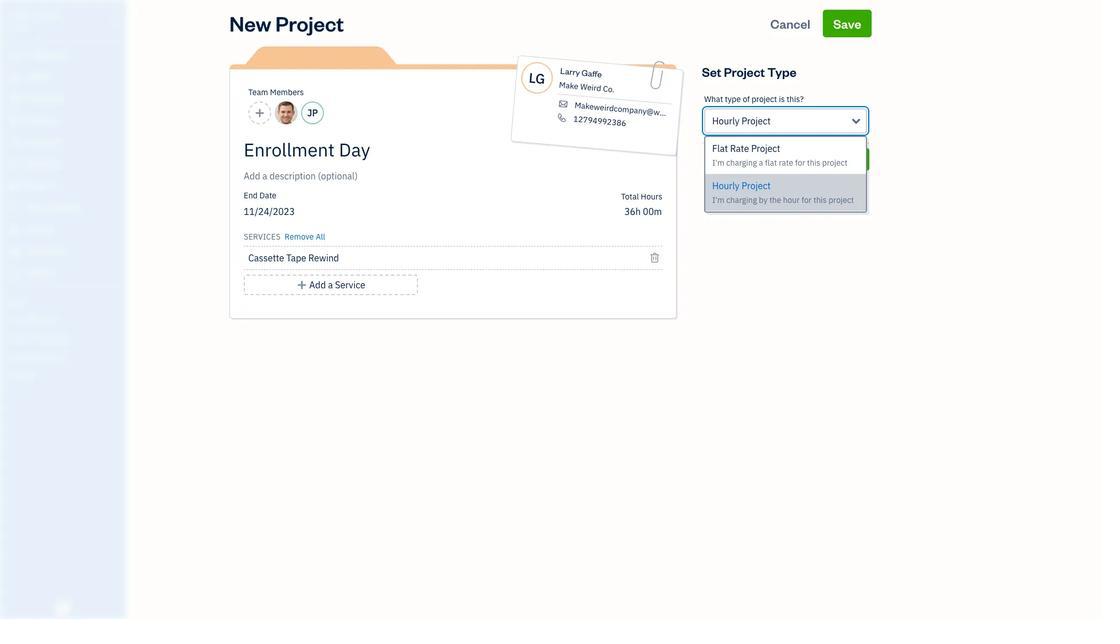 Task type: describe. For each thing, give the bounding box(es) containing it.
dashboard image
[[7, 50, 21, 61]]

done button
[[824, 148, 870, 171]]

date
[[260, 191, 277, 201]]

charging inside 'flat rate project i'm charging a flat rate for this project'
[[727, 158, 758, 168]]

hourly project option
[[706, 174, 867, 212]]

is
[[780, 94, 785, 104]]

Project Description text field
[[244, 169, 560, 183]]

remove all button
[[283, 228, 325, 244]]

hourly project i'm charging by the hour for this project
[[713, 180, 855, 205]]

cassette tape rewind
[[249, 253, 339, 264]]

end date
[[244, 191, 277, 201]]

a inside button
[[328, 280, 333, 291]]

this?
[[787, 94, 804, 104]]

for inside 'flat rate project i'm charging a flat rate for this project'
[[796, 158, 806, 168]]

add team member image
[[255, 106, 265, 120]]

this inside 'flat rate project i'm charging a flat rate for this project'
[[808, 158, 821, 168]]

12794992386
[[573, 114, 627, 129]]

remove project service image
[[650, 251, 661, 265]]

project for set project type
[[724, 64, 766, 80]]

gaffe
[[582, 67, 603, 80]]

the
[[770, 195, 782, 205]]

expense image
[[7, 159, 21, 170]]

freshbooks image
[[54, 601, 72, 615]]

services
[[244, 232, 281, 242]]

project inside what type of project is this? element
[[752, 94, 778, 104]]

this inside hourly project i'm charging by the hour for this project
[[814, 195, 827, 205]]

hours
[[641, 192, 663, 202]]

tape
[[287, 253, 306, 264]]

set
[[703, 64, 722, 80]]

chart image
[[7, 246, 21, 258]]

make
[[559, 80, 579, 92]]

i'm inside 'flat rate project i'm charging a flat rate for this project'
[[713, 158, 725, 168]]

add a service
[[310, 280, 366, 291]]

team members
[[249, 87, 304, 98]]

hour
[[784, 195, 800, 205]]

owner
[[9, 23, 30, 32]]

what
[[705, 94, 724, 104]]

hourly for hourly project
[[713, 115, 740, 127]]

payment image
[[7, 137, 21, 149]]

flat
[[713, 143, 729, 154]]

what type of project is this?
[[705, 94, 804, 104]]

apps image
[[9, 297, 123, 306]]

cassette
[[249, 253, 284, 264]]

End date in  format text field
[[244, 206, 384, 218]]

co.
[[603, 84, 616, 95]]

total
[[622, 192, 639, 202]]

larry gaffe make weird co.
[[559, 65, 616, 95]]

money image
[[7, 224, 21, 236]]

add a service button
[[244, 275, 418, 296]]

by
[[760, 195, 768, 205]]

larry
[[560, 65, 581, 78]]

items and services image
[[9, 334, 123, 343]]

team members image
[[9, 316, 123, 325]]

what type of project is this? element
[[703, 86, 870, 143]]

a inside 'flat rate project i'm charging a flat rate for this project'
[[760, 158, 764, 168]]

save
[[834, 15, 862, 32]]

envelope image
[[558, 99, 570, 109]]

Hourly Budget text field
[[625, 206, 663, 218]]

main element
[[0, 0, 155, 620]]

add
[[310, 280, 326, 291]]

new
[[230, 10, 272, 37]]

turtle
[[9, 10, 42, 22]]

members
[[270, 87, 304, 98]]

hourly project
[[713, 115, 771, 127]]

Project Name text field
[[244, 138, 560, 161]]

charging inside hourly project i'm charging by the hour for this project
[[727, 195, 758, 205]]



Task type: vqa. For each thing, say whether or not it's contained in the screenshot.
the middle app
no



Task type: locate. For each thing, give the bounding box(es) containing it.
hourly down type
[[713, 115, 740, 127]]

end
[[244, 191, 258, 201]]

project right rate
[[823, 158, 848, 168]]

project image
[[7, 181, 21, 192]]

project inside 'flat rate project i'm charging a flat rate for this project'
[[823, 158, 848, 168]]

0 vertical spatial project
[[752, 94, 778, 104]]

1 vertical spatial i'm
[[713, 195, 725, 205]]

for right hour
[[802, 195, 812, 205]]

a
[[760, 158, 764, 168], [328, 280, 333, 291]]

cancel
[[771, 15, 811, 32], [743, 153, 777, 166]]

1 i'm from the top
[[713, 158, 725, 168]]

1 vertical spatial project
[[823, 158, 848, 168]]

cancel for the bottommost cancel button
[[743, 153, 777, 166]]

charging
[[727, 158, 758, 168], [727, 195, 758, 205]]

lg
[[529, 68, 546, 88]]

settings image
[[9, 371, 123, 380]]

charging left by
[[727, 195, 758, 205]]

charging down the rate
[[727, 158, 758, 168]]

hourly inside hourly project 'field'
[[713, 115, 740, 127]]

all
[[316, 232, 325, 242]]

Project Type field
[[705, 108, 868, 134]]

rate
[[780, 158, 794, 168]]

plus image
[[297, 278, 307, 292]]

2 hourly from the top
[[713, 180, 740, 192]]

i'm inside hourly project i'm charging by the hour for this project
[[713, 195, 725, 205]]

services remove all
[[244, 232, 325, 242]]

of
[[743, 94, 750, 104]]

0 vertical spatial i'm
[[713, 158, 725, 168]]

cancel button
[[761, 10, 821, 37], [703, 148, 817, 171]]

i'm
[[713, 158, 725, 168], [713, 195, 725, 205]]

1 vertical spatial this
[[814, 195, 827, 205]]

0 horizontal spatial a
[[328, 280, 333, 291]]

for
[[796, 158, 806, 168], [802, 195, 812, 205]]

client image
[[7, 72, 21, 83]]

save button
[[824, 10, 872, 37]]

this right hour
[[814, 195, 827, 205]]

1 vertical spatial hourly
[[713, 180, 740, 192]]

0 vertical spatial for
[[796, 158, 806, 168]]

hourly down "flat"
[[713, 180, 740, 192]]

remove
[[285, 232, 314, 242]]

0 vertical spatial cancel
[[771, 15, 811, 32]]

2 charging from the top
[[727, 195, 758, 205]]

project inside hourly project i'm charging by the hour for this project
[[742, 180, 771, 192]]

inc
[[44, 10, 60, 22]]

this
[[808, 158, 821, 168], [814, 195, 827, 205]]

type
[[726, 94, 741, 104]]

flat
[[766, 158, 778, 168]]

1 horizontal spatial a
[[760, 158, 764, 168]]

1 charging from the top
[[727, 158, 758, 168]]

team
[[249, 87, 268, 98]]

estimate image
[[7, 94, 21, 105]]

0 vertical spatial cancel button
[[761, 10, 821, 37]]

0 vertical spatial a
[[760, 158, 764, 168]]

flat rate project i'm charging a flat rate for this project
[[713, 143, 848, 168]]

cancel for the top cancel button
[[771, 15, 811, 32]]

0 vertical spatial charging
[[727, 158, 758, 168]]

1 vertical spatial cancel button
[[703, 148, 817, 171]]

project inside hourly project i'm charging by the hour for this project
[[829, 195, 855, 205]]

phone image
[[556, 113, 569, 123]]

total hours
[[622, 192, 663, 202]]

0 vertical spatial hourly
[[713, 115, 740, 127]]

flat rate project option
[[706, 137, 867, 174]]

1 vertical spatial cancel
[[743, 153, 777, 166]]

jp
[[307, 107, 318, 119]]

turtle inc owner
[[9, 10, 60, 32]]

0 vertical spatial this
[[808, 158, 821, 168]]

1 vertical spatial a
[[328, 280, 333, 291]]

rewind
[[309, 253, 339, 264]]

1 hourly from the top
[[713, 115, 740, 127]]

project inside 'field'
[[742, 115, 771, 127]]

cancel left rate
[[743, 153, 777, 166]]

for inside hourly project i'm charging by the hour for this project
[[802, 195, 812, 205]]

this right rate
[[808, 158, 821, 168]]

set project type
[[703, 64, 797, 80]]

a right add at left
[[328, 280, 333, 291]]

i'm down "flat"
[[713, 158, 725, 168]]

service
[[335, 280, 366, 291]]

project for hourly project i'm charging by the hour for this project
[[742, 180, 771, 192]]

project
[[752, 94, 778, 104], [823, 158, 848, 168], [829, 195, 855, 205]]

done
[[835, 153, 860, 166]]

weird
[[580, 82, 602, 94]]

1 vertical spatial for
[[802, 195, 812, 205]]

hourly
[[713, 115, 740, 127], [713, 180, 740, 192]]

for right rate
[[796, 158, 806, 168]]

type
[[768, 64, 797, 80]]

2 vertical spatial project
[[829, 195, 855, 205]]

project left is
[[752, 94, 778, 104]]

rate
[[731, 143, 750, 154]]

list box containing flat rate project
[[706, 137, 867, 212]]

1 vertical spatial charging
[[727, 195, 758, 205]]

invoice image
[[7, 115, 21, 127]]

makeweirdcompany@weird.co
[[575, 100, 685, 120]]

new project
[[230, 10, 344, 37]]

timer image
[[7, 203, 21, 214]]

hourly inside hourly project i'm charging by the hour for this project
[[713, 180, 740, 192]]

project inside 'flat rate project i'm charging a flat rate for this project'
[[752, 143, 781, 154]]

a left flat
[[760, 158, 764, 168]]

bank connections image
[[9, 352, 123, 362]]

project down done button
[[829, 195, 855, 205]]

project
[[276, 10, 344, 37], [724, 64, 766, 80], [742, 115, 771, 127], [752, 143, 781, 154], [742, 180, 771, 192]]

project for hourly project
[[742, 115, 771, 127]]

i'm left by
[[713, 195, 725, 205]]

list box
[[706, 137, 867, 212]]

report image
[[7, 268, 21, 280]]

project for new project
[[276, 10, 344, 37]]

hourly for hourly project i'm charging by the hour for this project
[[713, 180, 740, 192]]

2 i'm from the top
[[713, 195, 725, 205]]

cancel up type
[[771, 15, 811, 32]]



